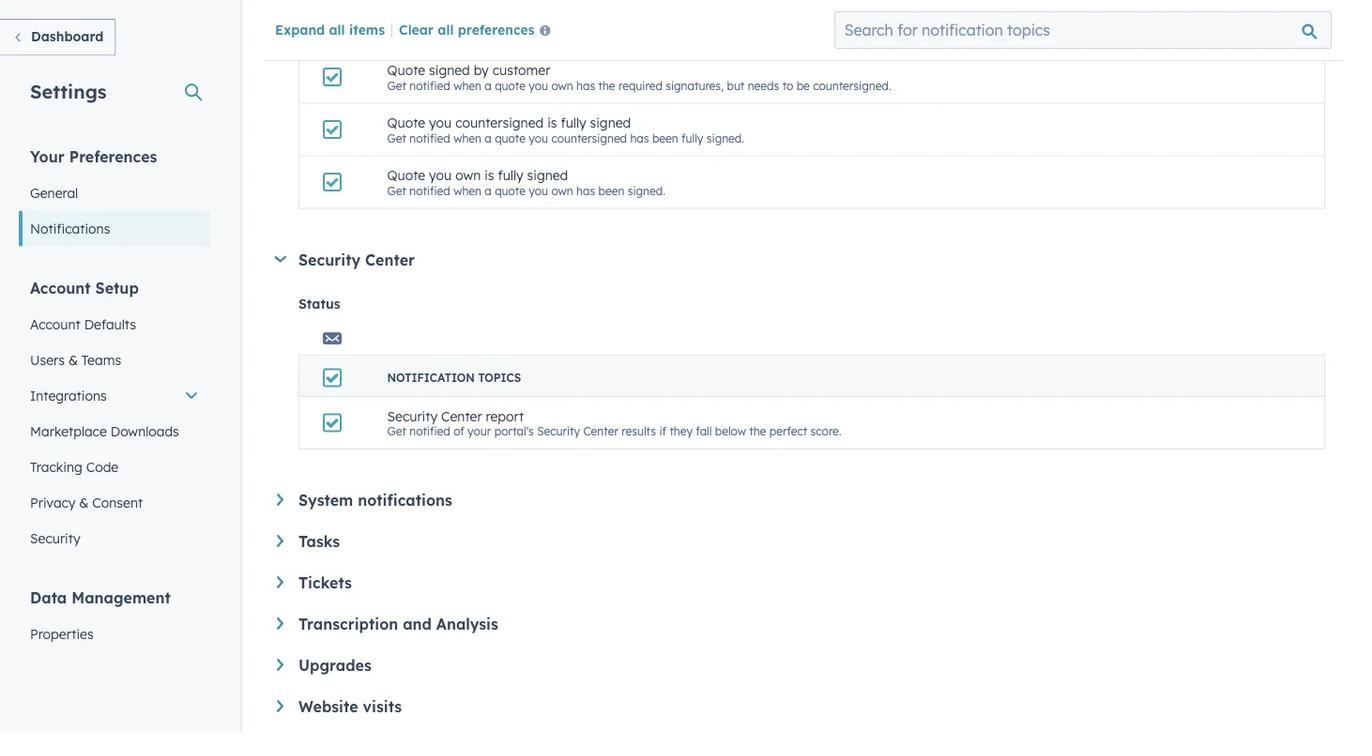 Task type: locate. For each thing, give the bounding box(es) containing it.
security inside account setup element
[[30, 530, 80, 546]]

quote paid get notified when a quote you own has been paid.
[[387, 9, 654, 40]]

0 vertical spatial signed
[[429, 62, 470, 78]]

3 a from the top
[[485, 131, 492, 145]]

signed for quote you own is fully signed
[[527, 167, 568, 183]]

1 horizontal spatial is
[[547, 114, 557, 131]]

signed for quote you countersigned is fully signed
[[590, 114, 631, 131]]

fully for quote you own is fully signed
[[498, 167, 523, 183]]

your
[[468, 424, 491, 438]]

topics
[[478, 371, 521, 385]]

quote up quote you own is fully signed get notified when a quote you own has been signed.
[[495, 131, 526, 145]]

notified inside quote you own is fully signed get notified when a quote you own has been signed.
[[409, 183, 450, 197]]

fully for quote you countersigned is fully signed
[[561, 114, 586, 131]]

has down quote you countersigned is fully signed get notified when a quote you countersigned has been fully signed. at the top of page
[[576, 183, 595, 197]]

0 horizontal spatial signed
[[429, 62, 470, 78]]

1 horizontal spatial the
[[749, 424, 766, 438]]

caret image left security center
[[274, 256, 286, 263]]

countersigned down by
[[455, 114, 544, 131]]

be
[[797, 78, 810, 92]]

security down privacy
[[30, 530, 80, 546]]

been for quote you countersigned is fully signed
[[652, 131, 678, 145]]

0 vertical spatial account
[[30, 278, 91, 297]]

clear
[[399, 21, 434, 37]]

notified inside quote you countersigned is fully signed get notified when a quote you countersigned has been fully signed.
[[409, 131, 450, 145]]

signed
[[429, 62, 470, 78], [590, 114, 631, 131], [527, 167, 568, 183]]

caret image left transcription
[[277, 618, 283, 630]]

caret image left system
[[277, 494, 283, 506]]

security
[[298, 250, 361, 269], [387, 408, 438, 424], [537, 424, 580, 438], [30, 530, 80, 546]]

signed down required
[[590, 114, 631, 131]]

fully down quote you countersigned is fully signed get notified when a quote you countersigned has been fully signed. at the top of page
[[498, 167, 523, 183]]

caret image for upgrades
[[277, 659, 283, 671]]

1 account from the top
[[30, 278, 91, 297]]

been down required
[[652, 131, 678, 145]]

signed down quote you countersigned is fully signed get notified when a quote you countersigned has been fully signed. at the top of page
[[527, 167, 568, 183]]

required
[[619, 78, 663, 92]]

3 when from the top
[[454, 131, 482, 145]]

all inside button
[[438, 21, 454, 37]]

has left paid.
[[576, 26, 595, 40]]

they
[[670, 424, 693, 438]]

caret image inside system notifications dropdown button
[[277, 494, 283, 506]]

caret image inside tickets dropdown button
[[277, 576, 283, 588]]

0 vertical spatial signed.
[[707, 131, 744, 145]]

security link
[[19, 520, 210, 556]]

1 when from the top
[[454, 26, 482, 40]]

is inside quote you own is fully signed get notified when a quote you own has been signed.
[[484, 167, 494, 183]]

3 get from the top
[[387, 131, 406, 145]]

marketplace
[[30, 423, 107, 439]]

quote signed by customer get notified when a quote you own has the required signatures, but needs to be countersigned.
[[387, 62, 891, 92]]

caret image left website
[[277, 700, 283, 712]]

1 vertical spatial account
[[30, 316, 81, 332]]

notified
[[409, 26, 450, 40], [409, 78, 450, 92], [409, 131, 450, 145], [409, 183, 450, 197], [409, 424, 450, 438]]

caret image left upgrades
[[277, 659, 283, 671]]

has down required
[[630, 131, 649, 145]]

is
[[547, 114, 557, 131], [484, 167, 494, 183]]

5 get from the top
[[387, 424, 406, 438]]

& right privacy
[[79, 494, 89, 511]]

1 notified from the top
[[409, 26, 450, 40]]

the left required
[[598, 78, 615, 92]]

results
[[622, 424, 656, 438]]

get
[[387, 26, 406, 40], [387, 78, 406, 92], [387, 131, 406, 145], [387, 183, 406, 197], [387, 424, 406, 438]]

when inside quote you own is fully signed get notified when a quote you own has been signed.
[[454, 183, 482, 197]]

& right users
[[68, 352, 78, 368]]

caret image left tasks
[[277, 535, 283, 547]]

3 quote from the top
[[387, 114, 425, 131]]

1 vertical spatial is
[[484, 167, 494, 183]]

has
[[576, 26, 595, 40], [576, 78, 595, 92], [630, 131, 649, 145], [576, 183, 595, 197]]

privacy & consent
[[30, 494, 143, 511]]

been left paid.
[[598, 26, 624, 40]]

signed. inside quote you countersigned is fully signed get notified when a quote you countersigned has been fully signed.
[[707, 131, 744, 145]]

been
[[598, 26, 624, 40], [652, 131, 678, 145], [598, 183, 624, 197]]

quote inside quote you countersigned is fully signed get notified when a quote you countersigned has been fully signed.
[[495, 131, 526, 145]]

caret image inside security center dropdown button
[[274, 256, 286, 263]]

1 horizontal spatial signed.
[[707, 131, 744, 145]]

1 get from the top
[[387, 26, 406, 40]]

1 horizontal spatial countersigned
[[551, 131, 627, 145]]

0 horizontal spatial center
[[365, 250, 415, 269]]

upgrades button
[[277, 656, 1325, 675]]

0 horizontal spatial &
[[68, 352, 78, 368]]

3 notified from the top
[[409, 131, 450, 145]]

center
[[365, 250, 415, 269], [441, 408, 482, 424], [583, 424, 618, 438]]

is down quote you countersigned is fully signed get notified when a quote you countersigned has been fully signed. at the top of page
[[484, 167, 494, 183]]

1 horizontal spatial signed
[[527, 167, 568, 183]]

been inside quote paid get notified when a quote you own has been paid.
[[598, 26, 624, 40]]

account
[[30, 278, 91, 297], [30, 316, 81, 332]]

2 horizontal spatial signed
[[590, 114, 631, 131]]

notified inside quote signed by customer get notified when a quote you own has the required signatures, but needs to be countersigned.
[[409, 78, 450, 92]]

2 notified from the top
[[409, 78, 450, 92]]

has up quote you countersigned is fully signed get notified when a quote you countersigned has been fully signed. at the top of page
[[576, 78, 595, 92]]

been for quote you own is fully signed
[[598, 183, 624, 197]]

been down quote you countersigned is fully signed get notified when a quote you countersigned has been fully signed. at the top of page
[[598, 183, 624, 197]]

quote inside quote signed by customer get notified when a quote you own has the required signatures, but needs to be countersigned.
[[387, 62, 425, 78]]

2 get from the top
[[387, 78, 406, 92]]

is inside quote you countersigned is fully signed get notified when a quote you countersigned has been fully signed.
[[547, 114, 557, 131]]

security center report get notified of your portal's security center results if they fall below the perfect score.
[[387, 408, 842, 438]]

own inside quote paid get notified when a quote you own has been paid.
[[551, 26, 573, 40]]

4 quote from the top
[[387, 167, 425, 183]]

quote inside quote signed by customer get notified when a quote you own has the required signatures, but needs to be countersigned.
[[495, 78, 526, 92]]

countersigned
[[455, 114, 544, 131], [551, 131, 627, 145]]

fully inside quote you own is fully signed get notified when a quote you own has been signed.
[[498, 167, 523, 183]]

quote inside quote paid get notified when a quote you own has been paid.
[[387, 9, 425, 26]]

signed.
[[707, 131, 744, 145], [628, 183, 665, 197]]

1 vertical spatial the
[[749, 424, 766, 438]]

& for privacy
[[79, 494, 89, 511]]

quote for quote you own is fully signed
[[387, 167, 425, 183]]

the inside quote signed by customer get notified when a quote you own has the required signatures, but needs to be countersigned.
[[598, 78, 615, 92]]

1 horizontal spatial all
[[438, 21, 454, 37]]

1 horizontal spatial center
[[441, 408, 482, 424]]

when inside quote paid get notified when a quote you own has been paid.
[[454, 26, 482, 40]]

has inside quote paid get notified when a quote you own has been paid.
[[576, 26, 595, 40]]

0 vertical spatial caret image
[[277, 576, 283, 588]]

1 a from the top
[[485, 26, 492, 40]]

signed left by
[[429, 62, 470, 78]]

quote down quote you countersigned is fully signed get notified when a quote you countersigned has been fully signed. at the top of page
[[495, 183, 526, 197]]

3 quote from the top
[[495, 131, 526, 145]]

4 when from the top
[[454, 183, 482, 197]]

account for account defaults
[[30, 316, 81, 332]]

a inside quote paid get notified when a quote you own has been paid.
[[485, 26, 492, 40]]

0 vertical spatial been
[[598, 26, 624, 40]]

integrations
[[30, 387, 107, 404]]

you inside quote signed by customer get notified when a quote you own has the required signatures, but needs to be countersigned.
[[529, 78, 548, 92]]

fully up quote you own is fully signed get notified when a quote you own has been signed.
[[561, 114, 586, 131]]

1 vertical spatial &
[[79, 494, 89, 511]]

1 all from the left
[[329, 21, 345, 37]]

is down 'customer'
[[547, 114, 557, 131]]

2 all from the left
[[438, 21, 454, 37]]

1 horizontal spatial &
[[79, 494, 89, 511]]

fully down signatures,
[[682, 131, 703, 145]]

get inside quote you countersigned is fully signed get notified when a quote you countersigned has been fully signed.
[[387, 131, 406, 145]]

all right clear
[[438, 21, 454, 37]]

setup
[[95, 278, 139, 297]]

security down notification
[[387, 408, 438, 424]]

caret image for system notifications
[[277, 494, 283, 506]]

been inside quote you own is fully signed get notified when a quote you own has been signed.
[[598, 183, 624, 197]]

0 vertical spatial is
[[547, 114, 557, 131]]

1 vertical spatial signed.
[[628, 183, 665, 197]]

account up users
[[30, 316, 81, 332]]

2 vertical spatial signed
[[527, 167, 568, 183]]

tickets
[[298, 573, 352, 592]]

data management element
[[19, 587, 210, 731]]

0 vertical spatial &
[[68, 352, 78, 368]]

1 quote from the top
[[387, 9, 425, 26]]

1 horizontal spatial fully
[[561, 114, 586, 131]]

2 horizontal spatial center
[[583, 424, 618, 438]]

caret image
[[274, 256, 286, 263], [277, 494, 283, 506], [277, 535, 283, 547], [277, 618, 283, 630], [277, 700, 283, 712]]

data management
[[30, 588, 171, 607]]

4 a from the top
[[485, 183, 492, 197]]

but
[[727, 78, 745, 92]]

paid.
[[628, 26, 654, 40]]

countersigned down required
[[551, 131, 627, 145]]

when inside quote you countersigned is fully signed get notified when a quote you countersigned has been fully signed.
[[454, 131, 482, 145]]

fully
[[561, 114, 586, 131], [682, 131, 703, 145], [498, 167, 523, 183]]

signed inside quote you countersigned is fully signed get notified when a quote you countersigned has been fully signed.
[[590, 114, 631, 131]]

1 vertical spatial been
[[652, 131, 678, 145]]

2 account from the top
[[30, 316, 81, 332]]

the
[[598, 78, 615, 92], [749, 424, 766, 438]]

clear all preferences button
[[399, 19, 558, 42]]

0 horizontal spatial fully
[[498, 167, 523, 183]]

quote inside quote you countersigned is fully signed get notified when a quote you countersigned has been fully signed.
[[387, 114, 425, 131]]

settings
[[30, 79, 107, 103]]

caret image inside the transcription and analysis dropdown button
[[277, 618, 283, 630]]

status
[[298, 295, 340, 312]]

quote right by
[[495, 78, 526, 92]]

0 horizontal spatial is
[[484, 167, 494, 183]]

Search for notification topics search field
[[834, 11, 1332, 49]]

caret image inside website visits dropdown button
[[277, 700, 283, 712]]

portal's
[[494, 424, 534, 438]]

get inside quote you own is fully signed get notified when a quote you own has been signed.
[[387, 183, 406, 197]]

privacy
[[30, 494, 75, 511]]

0 vertical spatial the
[[598, 78, 615, 92]]

you
[[529, 26, 548, 40], [529, 78, 548, 92], [429, 114, 452, 131], [529, 131, 548, 145], [429, 167, 452, 183], [529, 183, 548, 197]]

visits
[[363, 697, 402, 716]]

all
[[329, 21, 345, 37], [438, 21, 454, 37]]

&
[[68, 352, 78, 368], [79, 494, 89, 511]]

2 quote from the top
[[495, 78, 526, 92]]

1 vertical spatial signed
[[590, 114, 631, 131]]

a inside quote signed by customer get notified when a quote you own has the required signatures, but needs to be countersigned.
[[485, 78, 492, 92]]

analysis
[[436, 615, 498, 634]]

account up "account defaults"
[[30, 278, 91, 297]]

tracking code link
[[19, 449, 210, 485]]

0 horizontal spatial all
[[329, 21, 345, 37]]

caret image for security center
[[274, 256, 286, 263]]

5 notified from the top
[[409, 424, 450, 438]]

transcription and analysis button
[[277, 615, 1325, 634]]

2 caret image from the top
[[277, 659, 283, 671]]

all left items
[[329, 21, 345, 37]]

4 quote from the top
[[495, 183, 526, 197]]

downloads
[[111, 423, 179, 439]]

been inside quote you countersigned is fully signed get notified when a quote you countersigned has been fully signed.
[[652, 131, 678, 145]]

own
[[551, 26, 573, 40], [551, 78, 573, 92], [455, 167, 481, 183], [551, 183, 573, 197]]

4 notified from the top
[[409, 183, 450, 197]]

notification
[[387, 371, 475, 385]]

2 vertical spatial been
[[598, 183, 624, 197]]

all for expand
[[329, 21, 345, 37]]

notifications
[[358, 491, 452, 510]]

2 horizontal spatial fully
[[682, 131, 703, 145]]

paid
[[429, 9, 457, 26]]

expand all items button
[[275, 21, 385, 37]]

4 get from the top
[[387, 183, 406, 197]]

the inside 'security center report get notified of your portal's security center results if they fall below the perfect score.'
[[749, 424, 766, 438]]

security up status on the top of the page
[[298, 250, 361, 269]]

1 vertical spatial caret image
[[277, 659, 283, 671]]

caret image inside upgrades dropdown button
[[277, 659, 283, 671]]

perfect
[[769, 424, 807, 438]]

caret image inside 'tasks' dropdown button
[[277, 535, 283, 547]]

score.
[[811, 424, 842, 438]]

2 when from the top
[[454, 78, 482, 92]]

security for security
[[30, 530, 80, 546]]

get inside quote signed by customer get notified when a quote you own has the required signatures, but needs to be countersigned.
[[387, 78, 406, 92]]

the right below
[[749, 424, 766, 438]]

2 a from the top
[[485, 78, 492, 92]]

signed inside quote you own is fully signed get notified when a quote you own has been signed.
[[527, 167, 568, 183]]

0 horizontal spatial signed.
[[628, 183, 665, 197]]

quote up 'customer'
[[495, 26, 526, 40]]

quote inside quote you own is fully signed get notified when a quote you own has been signed.
[[387, 167, 425, 183]]

defaults
[[84, 316, 136, 332]]

notified inside quote paid get notified when a quote you own has been paid.
[[409, 26, 450, 40]]

caret image left 'tickets'
[[277, 576, 283, 588]]

1 caret image from the top
[[277, 576, 283, 588]]

security right portal's
[[537, 424, 580, 438]]

you inside quote paid get notified when a quote you own has been paid.
[[529, 26, 548, 40]]

items
[[349, 21, 385, 37]]

quote
[[495, 26, 526, 40], [495, 78, 526, 92], [495, 131, 526, 145], [495, 183, 526, 197]]

2 quote from the top
[[387, 62, 425, 78]]

caret image
[[277, 576, 283, 588], [277, 659, 283, 671]]

0 horizontal spatial the
[[598, 78, 615, 92]]

1 quote from the top
[[495, 26, 526, 40]]

website
[[298, 697, 358, 716]]



Task type: describe. For each thing, give the bounding box(es) containing it.
system notifications
[[298, 491, 452, 510]]

of
[[454, 424, 464, 438]]

caret image for transcription and analysis
[[277, 618, 283, 630]]

tracking code
[[30, 459, 118, 475]]

own inside quote signed by customer get notified when a quote you own has the required signatures, but needs to be countersigned.
[[551, 78, 573, 92]]

general link
[[19, 175, 210, 211]]

countersigned.
[[813, 78, 891, 92]]

notifications link
[[19, 211, 210, 246]]

website visits
[[298, 697, 402, 716]]

teams
[[82, 352, 121, 368]]

preferences
[[458, 21, 535, 37]]

security center button
[[274, 250, 1325, 269]]

general
[[30, 184, 78, 201]]

system notifications button
[[277, 491, 1325, 510]]

marketplace downloads
[[30, 423, 179, 439]]

data
[[30, 588, 67, 607]]

all for clear
[[438, 21, 454, 37]]

0 horizontal spatial countersigned
[[455, 114, 544, 131]]

tracking
[[30, 459, 82, 475]]

get inside quote paid get notified when a quote you own has been paid.
[[387, 26, 406, 40]]

your preferences element
[[19, 146, 210, 246]]

transcription
[[298, 615, 398, 634]]

to
[[782, 78, 793, 92]]

account for account setup
[[30, 278, 91, 297]]

dashboard link
[[0, 19, 116, 56]]

security for security center
[[298, 250, 361, 269]]

consent
[[92, 494, 143, 511]]

expand all items
[[275, 21, 385, 37]]

your preferences
[[30, 147, 157, 166]]

account setup
[[30, 278, 139, 297]]

properties
[[30, 626, 93, 642]]

if
[[659, 424, 666, 438]]

account defaults
[[30, 316, 136, 332]]

notification topics
[[387, 371, 521, 385]]

code
[[86, 459, 118, 475]]

quote for quote you countersigned is fully signed
[[387, 114, 425, 131]]

account setup element
[[19, 277, 210, 556]]

has inside quote you countersigned is fully signed get notified when a quote you countersigned has been fully signed.
[[630, 131, 649, 145]]

caret image for tickets
[[277, 576, 283, 588]]

quote you own is fully signed get notified when a quote you own has been signed.
[[387, 167, 665, 197]]

signed inside quote signed by customer get notified when a quote you own has the required signatures, but needs to be countersigned.
[[429, 62, 470, 78]]

management
[[72, 588, 171, 607]]

quote inside quote paid get notified when a quote you own has been paid.
[[495, 26, 526, 40]]

a inside quote you own is fully signed get notified when a quote you own has been signed.
[[485, 183, 492, 197]]

quote for quote signed by customer
[[387, 62, 425, 78]]

preferences
[[69, 147, 157, 166]]

integrations button
[[19, 378, 210, 413]]

security for security center report get notified of your portal's security center results if they fall below the perfect score.
[[387, 408, 438, 424]]

by
[[474, 62, 489, 78]]

dashboard
[[31, 28, 104, 45]]

expand
[[275, 21, 325, 37]]

account defaults link
[[19, 306, 210, 342]]

caret image for tasks
[[277, 535, 283, 547]]

users & teams
[[30, 352, 121, 368]]

is for countersigned
[[547, 114, 557, 131]]

transcription and analysis
[[298, 615, 498, 634]]

tasks button
[[277, 532, 1325, 551]]

upgrades
[[298, 656, 371, 675]]

users & teams link
[[19, 342, 210, 378]]

center for security center
[[365, 250, 415, 269]]

needs
[[748, 78, 779, 92]]

properties link
[[19, 616, 210, 652]]

clear all preferences
[[399, 21, 535, 37]]

customer
[[493, 62, 550, 78]]

users
[[30, 352, 65, 368]]

security center
[[298, 250, 415, 269]]

center for security center report get notified of your portal's security center results if they fall below the perfect score.
[[441, 408, 482, 424]]

a inside quote you countersigned is fully signed get notified when a quote you countersigned has been fully signed.
[[485, 131, 492, 145]]

your
[[30, 147, 65, 166]]

and
[[403, 615, 432, 634]]

fall
[[696, 424, 712, 438]]

caret image for website visits
[[277, 700, 283, 712]]

notifications
[[30, 220, 110, 237]]

quote inside quote you own is fully signed get notified when a quote you own has been signed.
[[495, 183, 526, 197]]

when inside quote signed by customer get notified when a quote you own has the required signatures, but needs to be countersigned.
[[454, 78, 482, 92]]

signed. inside quote you own is fully signed get notified when a quote you own has been signed.
[[628, 183, 665, 197]]

quote you countersigned is fully signed get notified when a quote you countersigned has been fully signed.
[[387, 114, 744, 145]]

tickets button
[[277, 573, 1325, 592]]

website visits button
[[277, 697, 1325, 716]]

has inside quote signed by customer get notified when a quote you own has the required signatures, but needs to be countersigned.
[[576, 78, 595, 92]]

tasks
[[298, 532, 340, 551]]

report
[[486, 408, 524, 424]]

below
[[715, 424, 746, 438]]

has inside quote you own is fully signed get notified when a quote you own has been signed.
[[576, 183, 595, 197]]

system
[[298, 491, 353, 510]]

signatures,
[[666, 78, 724, 92]]

marketplace downloads link
[[19, 413, 210, 449]]

privacy & consent link
[[19, 485, 210, 520]]

notified inside 'security center report get notified of your portal's security center results if they fall below the perfect score.'
[[409, 424, 450, 438]]

quote for quote paid
[[387, 9, 425, 26]]

get inside 'security center report get notified of your portal's security center results if they fall below the perfect score.'
[[387, 424, 406, 438]]

& for users
[[68, 352, 78, 368]]

is for own
[[484, 167, 494, 183]]



Task type: vqa. For each thing, say whether or not it's contained in the screenshot.


